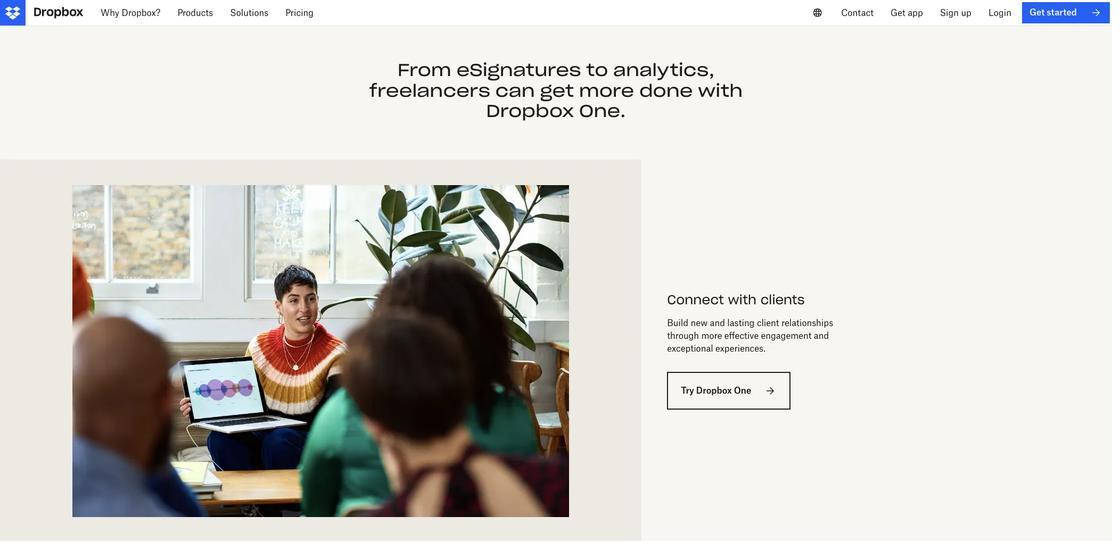 Task type: describe. For each thing, give the bounding box(es) containing it.
effective
[[725, 331, 759, 342]]

connect with clients
[[668, 292, 805, 309]]

1 vertical spatial with
[[728, 292, 757, 309]]

solutions
[[230, 7, 269, 18]]

dropbox?
[[122, 7, 161, 18]]

get started
[[1030, 7, 1078, 18]]

started
[[1047, 7, 1078, 18]]

why dropbox? button
[[92, 0, 169, 26]]

pricing
[[286, 7, 314, 18]]

1 vertical spatial dropbox
[[697, 386, 732, 396]]

try dropbox one link
[[668, 372, 791, 410]]

engagement
[[762, 331, 812, 342]]

try dropbox one
[[681, 386, 752, 396]]

through
[[668, 331, 699, 342]]

login
[[989, 7, 1012, 18]]

why
[[101, 7, 119, 18]]

get started link
[[1023, 2, 1111, 23]]

esignatures
[[457, 59, 582, 81]]

solutions button
[[222, 0, 277, 26]]

with inside "from esignatures to analytics, freelancers can get more done with dropbox one."
[[698, 80, 743, 102]]

from
[[398, 59, 452, 81]]

experiences.
[[716, 344, 766, 354]]

get app
[[891, 7, 924, 18]]

get app button
[[883, 0, 932, 26]]

login link
[[981, 0, 1021, 26]]

freelancers
[[370, 80, 491, 102]]

products
[[178, 7, 213, 18]]

get for get started
[[1030, 7, 1045, 18]]

one.
[[579, 100, 626, 122]]

sign up
[[941, 7, 972, 18]]

connect
[[668, 292, 724, 309]]



Task type: vqa. For each thing, say whether or not it's contained in the screenshot.
list
no



Task type: locate. For each thing, give the bounding box(es) containing it.
client
[[757, 318, 780, 329]]

lasting
[[728, 318, 755, 329]]

relationships
[[782, 318, 834, 329]]

analytics,
[[614, 59, 715, 81]]

app
[[908, 7, 924, 18]]

build
[[668, 318, 689, 329]]

new
[[691, 318, 708, 329]]

get
[[1030, 7, 1045, 18], [891, 7, 906, 18]]

0 vertical spatial with
[[698, 80, 743, 102]]

1 horizontal spatial and
[[814, 331, 829, 342]]

pricing link
[[277, 0, 322, 26]]

build new and lasting client relationships through more effective engagement and exceptional experiences.
[[668, 318, 834, 354]]

done
[[640, 80, 693, 102]]

more inside build new and lasting client relationships through more effective engagement and exceptional experiences.
[[702, 331, 723, 342]]

0 horizontal spatial get
[[891, 7, 906, 18]]

and right new
[[710, 318, 726, 329]]

more
[[579, 80, 635, 102], [702, 331, 723, 342]]

sign
[[941, 7, 959, 18]]

more for and
[[702, 331, 723, 342]]

more inside "from esignatures to analytics, freelancers can get more done with dropbox one."
[[579, 80, 635, 102]]

0 horizontal spatial dropbox
[[486, 100, 574, 122]]

get left started
[[1030, 7, 1045, 18]]

1 vertical spatial more
[[702, 331, 723, 342]]

can
[[496, 80, 535, 102]]

products button
[[169, 0, 222, 26]]

0 horizontal spatial and
[[710, 318, 726, 329]]

why dropbox?
[[101, 7, 161, 18]]

with
[[698, 80, 743, 102], [728, 292, 757, 309]]

from esignatures to analytics, freelancers can get more done with dropbox one.
[[370, 59, 743, 122]]

0 vertical spatial and
[[710, 318, 726, 329]]

dropbox
[[486, 100, 574, 122], [697, 386, 732, 396]]

and down relationships
[[814, 331, 829, 342]]

contact
[[842, 7, 874, 18]]

get
[[540, 80, 574, 102]]

0 vertical spatial dropbox
[[486, 100, 574, 122]]

up
[[962, 7, 972, 18]]

more for to
[[579, 80, 635, 102]]

get for get app
[[891, 7, 906, 18]]

1 horizontal spatial get
[[1030, 7, 1045, 18]]

0 horizontal spatial more
[[579, 80, 635, 102]]

dropbox inside "from esignatures to analytics, freelancers can get more done with dropbox one."
[[486, 100, 574, 122]]

contact button
[[833, 0, 883, 26]]

1 vertical spatial and
[[814, 331, 829, 342]]

to
[[587, 59, 608, 81]]

1 horizontal spatial dropbox
[[697, 386, 732, 396]]

get inside "link"
[[1030, 7, 1045, 18]]

person showing computer screen to a group of people image
[[26, 186, 616, 518]]

exceptional
[[668, 344, 714, 354]]

dropbox right try
[[697, 386, 732, 396]]

one
[[734, 386, 752, 396]]

dropbox down esignatures
[[486, 100, 574, 122]]

get left app
[[891, 7, 906, 18]]

more down new
[[702, 331, 723, 342]]

sign up link
[[932, 0, 981, 26]]

and
[[710, 318, 726, 329], [814, 331, 829, 342]]

get inside dropdown button
[[891, 7, 906, 18]]

clients
[[761, 292, 805, 309]]

try
[[681, 386, 695, 396]]

0 vertical spatial more
[[579, 80, 635, 102]]

1 horizontal spatial more
[[702, 331, 723, 342]]

more right 'get'
[[579, 80, 635, 102]]



